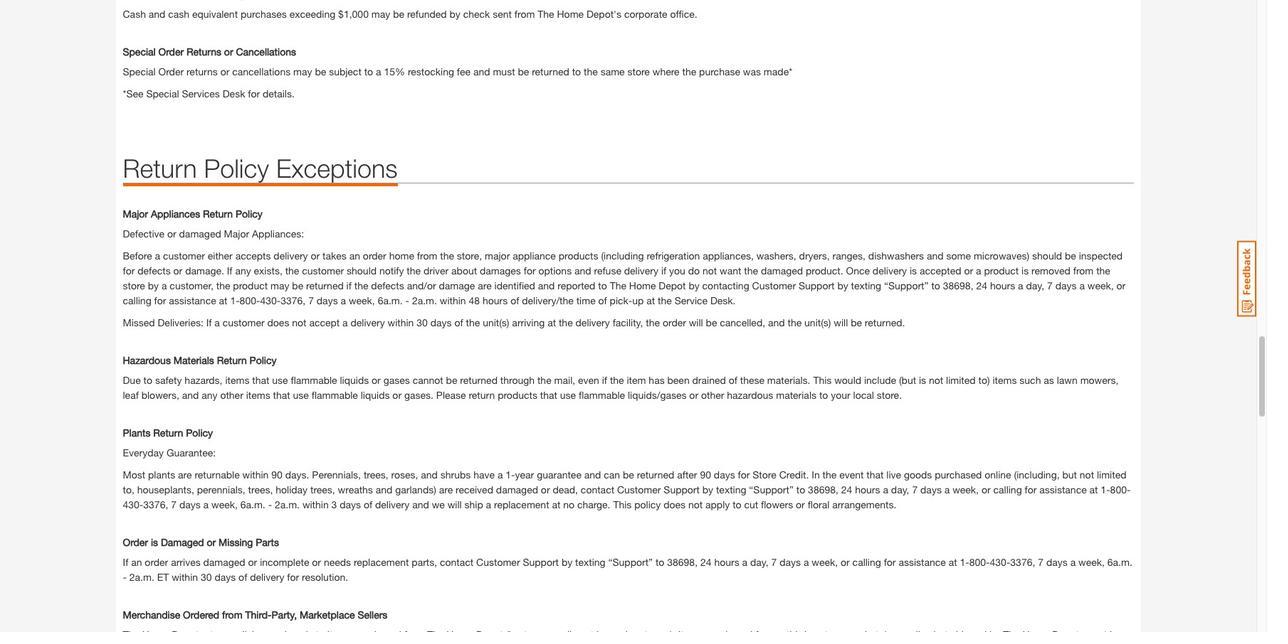 Task type: describe. For each thing, give the bounding box(es) containing it.
(but
[[899, 374, 916, 386]]

1 vertical spatial liquids
[[361, 389, 390, 401]]

delivery down the (including
[[624, 265, 659, 277]]

policy
[[635, 499, 661, 511]]

and up reported
[[575, 265, 591, 277]]

38698, inside before a customer either accepts delivery or takes an order home from the store, major appliance products (including refrigeration appliances, washers, dryers, ranges, dishwashers and some microwaves) should be inspected for defects or damage. if any exists, the customer should notify the driver about damages for options and refuse delivery if you do not want the damaged product. once delivery is accepted or a product is removed from the store by a customer, the product may be returned if the defects and/or damage are identified and reported to the home depot by contacting customer support by texting "support" to 38698, 24 hours a day, 7 days a week, or calling for assistance at 1-800-430-3376, 7 days a week, 6a.m. - 2a.m. within 48 hours of delivery/the time of pick-up at the service desk.
[[943, 280, 974, 292]]

and right cancelled,
[[768, 317, 785, 329]]

for right desk
[[248, 87, 260, 100]]

for down incomplete
[[287, 572, 299, 584]]

0 horizontal spatial customer
[[163, 250, 205, 262]]

2 horizontal spatial may
[[372, 8, 390, 20]]

depot
[[659, 280, 686, 292]]

delivery inside most plants are returnable within 90 days. perennials, trees, roses, and shrubs have a 1-year guarantee and can be returned after 90 days for store credit. in the event that live goods purchased online (including, but not limited to, houseplants, perennials, trees, holiday trees, wreaths and garlands) are received damaged or dead, contact customer support by texting "support" to 38698, 24 hours a day, 7 days a week, or calling for assistance at 1-800- 430-3376, 7 days a week, 6a.m. - 2a.m. within 3 days of delivery and we will ship a replacement at no charge. this policy does not apply to cut flowers or floral arrangements.
[[375, 499, 410, 511]]

for down before
[[123, 265, 135, 277]]

missed
[[123, 317, 155, 329]]

mail,
[[554, 374, 575, 386]]

feedback link image
[[1237, 241, 1257, 318]]

policy right the materials
[[250, 354, 277, 366]]

within up perennials,
[[242, 469, 269, 481]]

assistance inside before a customer either accepts delivery or takes an order home from the store, major appliance products (including refrigeration appliances, washers, dryers, ranges, dishwashers and some microwaves) should be inspected for defects or damage. if any exists, the customer should notify the driver about damages for options and refuse delivery if you do not want the damaged product. once delivery is accepted or a product is removed from the store by a customer, the product may be returned if the defects and/or damage are identified and reported to the home depot by contacting customer support by texting "support" to 38698, 24 hours a day, 7 days a week, or calling for assistance at 1-800-430-3376, 7 days a week, 6a.m. - 2a.m. within 48 hours of delivery/the time of pick-up at the service desk.
[[169, 295, 216, 307]]

and inside due to safety hazards, items that use flammable liquids or gases cannot be returned through the mail, even if the item has been drained of these materials. this would include (but is not limited to) items such as lawn mowers, leaf blowers, and any other items that use flammable liquids or gases. please return products that use flammable liquids/gases or other hazardous materials to your local store.
[[182, 389, 199, 401]]

and down the roses,
[[376, 484, 393, 496]]

1 horizontal spatial should
[[1032, 250, 1062, 262]]

live
[[887, 469, 901, 481]]

be down appliances:
[[292, 280, 303, 292]]

not inside before a customer either accepts delivery or takes an order home from the store, major appliance products (including refrigeration appliances, washers, dryers, ranges, dishwashers and some microwaves) should be inspected for defects or damage. if any exists, the customer should notify the driver about damages for options and refuse delivery if you do not want the damaged product. once delivery is accepted or a product is removed from the store by a customer, the product may be returned if the defects and/or damage are identified and reported to the home depot by contacting customer support by texting "support" to 38698, 24 hours a day, 7 days a week, or calling for assistance at 1-800-430-3376, 7 days a week, 6a.m. - 2a.m. within 48 hours of delivery/the time of pick-up at the service desk.
[[703, 265, 717, 277]]

order for returns
[[158, 65, 184, 77]]

for down arrangements. on the right bottom
[[884, 557, 896, 569]]

you
[[669, 265, 686, 277]]

returnable
[[195, 469, 240, 481]]

0 horizontal spatial use
[[272, 374, 288, 386]]

1 horizontal spatial trees,
[[310, 484, 335, 496]]

cash
[[168, 8, 189, 20]]

day, inside if an order arrives damaged or incomplete or needs replacement parts, contact customer support by texting "support" to 38698, 24 hours a day, 7 days a week, or calling for assistance at 1-800-430-3376, 7 days a week, 6a.m. - 2a.m. et within 30 days of delivery for resolution.
[[750, 557, 769, 569]]

hazardous
[[727, 389, 773, 401]]

purchased
[[935, 469, 982, 481]]

mowers,
[[1081, 374, 1119, 386]]

due
[[123, 374, 141, 386]]

not right but
[[1080, 469, 1094, 481]]

returned right must
[[532, 65, 569, 77]]

notify
[[379, 265, 404, 277]]

plants return policy
[[123, 427, 213, 439]]

made*
[[764, 65, 792, 77]]

1 vertical spatial product
[[233, 280, 268, 292]]

2 vertical spatial order
[[123, 537, 148, 549]]

defective
[[123, 228, 165, 240]]

accepts
[[235, 250, 271, 262]]

include
[[864, 374, 896, 386]]

exists,
[[254, 265, 283, 277]]

replacement inside if an order arrives damaged or incomplete or needs replacement parts, contact customer support by texting "support" to 38698, 24 hours a day, 7 days a week, or calling for assistance at 1-800-430-3376, 7 days a week, 6a.m. - 2a.m. et within 30 days of delivery for resolution.
[[354, 557, 409, 569]]

38698, inside if an order arrives damaged or incomplete or needs replacement parts, contact customer support by texting "support" to 38698, 24 hours a day, 7 days a week, or calling for assistance at 1-800-430-3376, 7 days a week, 6a.m. - 2a.m. et within 30 days of delivery for resolution.
[[667, 557, 698, 569]]

1 vertical spatial if
[[206, 317, 212, 329]]

ship
[[465, 499, 483, 511]]

online
[[985, 469, 1011, 481]]

the right facility,
[[646, 317, 660, 329]]

want
[[720, 265, 741, 277]]

houseplants,
[[137, 484, 194, 496]]

and left can
[[584, 469, 601, 481]]

2 other from the left
[[701, 389, 724, 401]]

washers,
[[757, 250, 796, 262]]

accept
[[309, 317, 340, 329]]

contact inside most plants are returnable within 90 days. perennials, trees, roses, and shrubs have a 1-year guarantee and can be returned after 90 days for store credit. in the event that live goods purchased online (including, but not limited to, houseplants, perennials, trees, holiday trees, wreaths and garlands) are received damaged or dead, contact customer support by texting "support" to 38698, 24 hours a day, 7 days a week, or calling for assistance at 1-800- 430-3376, 7 days a week, 6a.m. - 2a.m. within 3 days of delivery and we will ship a replacement at no charge. this policy does not apply to cut flowers or floral arrangements.
[[581, 484, 614, 496]]

flowers
[[761, 499, 793, 511]]

gases.
[[404, 389, 434, 401]]

2 vertical spatial special
[[146, 87, 179, 100]]

purchases
[[241, 8, 287, 20]]

day, inside most plants are returnable within 90 days. perennials, trees, roses, and shrubs have a 1-year guarantee and can be returned after 90 days for store credit. in the event that live goods purchased online (including, but not limited to, houseplants, perennials, trees, holiday trees, wreaths and garlands) are received damaged or dead, contact customer support by texting "support" to 38698, 24 hours a day, 7 days a week, or calling for assistance at 1-800- 430-3376, 7 days a week, 6a.m. - 2a.m. within 3 days of delivery and we will ship a replacement at no charge. this policy does not apply to cut flowers or floral arrangements.
[[891, 484, 910, 496]]

appliances:
[[252, 228, 304, 240]]

customer inside if an order arrives damaged or incomplete or needs replacement parts, contact customer support by texting "support" to 38698, 24 hours a day, 7 days a week, or calling for assistance at 1-800-430-3376, 7 days a week, 6a.m. - 2a.m. et within 30 days of delivery for resolution.
[[476, 557, 520, 569]]

major appliances return policy
[[123, 208, 263, 220]]

to left cut
[[733, 499, 742, 511]]

ordered
[[183, 609, 219, 621]]

2 horizontal spatial use
[[560, 389, 576, 401]]

year
[[515, 469, 534, 481]]

blowers,
[[141, 389, 179, 401]]

equivalent
[[192, 8, 238, 20]]

of inside if an order arrives damaged or incomplete or needs replacement parts, contact customer support by texting "support" to 38698, 24 hours a day, 7 days a week, or calling for assistance at 1-800-430-3376, 7 days a week, 6a.m. - 2a.m. et within 30 days of delivery for resolution.
[[239, 572, 247, 584]]

6a.m. inside before a customer either accepts delivery or takes an order home from the store, major appliance products (including refrigeration appliances, washers, dryers, ranges, dishwashers and some microwaves) should be inspected for defects or damage. if any exists, the customer should notify the driver about damages for options and refuse delivery if you do not want the damaged product. once delivery is accepted or a product is removed from the store by a customer, the product may be returned if the defects and/or damage are identified and reported to the home depot by contacting customer support by texting "support" to 38698, 24 hours a day, 7 days a week, or calling for assistance at 1-800-430-3376, 7 days a week, 6a.m. - 2a.m. within 48 hours of delivery/the time of pick-up at the service desk.
[[378, 295, 403, 307]]

arriving
[[512, 317, 545, 329]]

0 vertical spatial if
[[661, 265, 667, 277]]

hours inside most plants are returnable within 90 days. perennials, trees, roses, and shrubs have a 1-year guarantee and can be returned after 90 days for store credit. in the event that live goods purchased online (including, but not limited to, houseplants, perennials, trees, holiday trees, wreaths and garlands) are received damaged or dead, contact customer support by texting "support" to 38698, 24 hours a day, 7 days a week, or calling for assistance at 1-800- 430-3376, 7 days a week, 6a.m. - 2a.m. within 3 days of delivery and we will ship a replacement at no charge. this policy does not apply to cut flowers or floral arrangements.
[[855, 484, 880, 496]]

replacement inside most plants are returnable within 90 days. perennials, trees, roses, and shrubs have a 1-year guarantee and can be returned after 90 days for store credit. in the event that live goods purchased online (including, but not limited to, houseplants, perennials, trees, holiday trees, wreaths and garlands) are received damaged or dead, contact customer support by texting "support" to 38698, 24 hours a day, 7 days a week, or calling for assistance at 1-800- 430-3376, 7 days a week, 6a.m. - 2a.m. within 3 days of delivery and we will ship a replacement at no charge. this policy does not apply to cut flowers or floral arrangements.
[[494, 499, 549, 511]]

to down accepted
[[932, 280, 940, 292]]

the down 48
[[466, 317, 480, 329]]

for down (including,
[[1025, 484, 1037, 496]]

corporate
[[624, 8, 668, 20]]

1 90 from the left
[[271, 469, 283, 481]]

1 horizontal spatial will
[[689, 317, 703, 329]]

- inside most plants are returnable within 90 days. perennials, trees, roses, and shrubs have a 1-year guarantee and can be returned after 90 days for store credit. in the event that live goods purchased online (including, but not limited to, houseplants, perennials, trees, holiday trees, wreaths and garlands) are received damaged or dead, contact customer support by texting "support" to 38698, 24 hours a day, 7 days a week, or calling for assistance at 1-800- 430-3376, 7 days a week, 6a.m. - 2a.m. within 3 days of delivery and we will ship a replacement at no charge. this policy does not apply to cut flowers or floral arrangements.
[[268, 499, 272, 511]]

and down the garlands)
[[412, 499, 429, 511]]

30 inside if an order arrives damaged or incomplete or needs replacement parts, contact customer support by texting "support" to 38698, 24 hours a day, 7 days a week, or calling for assistance at 1-800-430-3376, 7 days a week, 6a.m. - 2a.m. et within 30 days of delivery for resolution.
[[201, 572, 212, 584]]

2 horizontal spatial trees,
[[364, 469, 388, 481]]

to left same
[[572, 65, 581, 77]]

customer inside most plants are returnable within 90 days. perennials, trees, roses, and shrubs have a 1-year guarantee and can be returned after 90 days for store credit. in the event that live goods purchased online (including, but not limited to, houseplants, perennials, trees, holiday trees, wreaths and garlands) are received damaged or dead, contact customer support by texting "support" to 38698, 24 hours a day, 7 days a week, or calling for assistance at 1-800- 430-3376, 7 days a week, 6a.m. - 2a.m. within 3 days of delivery and we will ship a replacement at no charge. this policy does not apply to cut flowers or floral arrangements.
[[617, 484, 661, 496]]

facility,
[[613, 317, 643, 329]]

can
[[604, 469, 620, 481]]

purchase
[[699, 65, 740, 77]]

the right exists, at the left top
[[285, 265, 299, 277]]

to down refuse
[[598, 280, 607, 292]]

incomplete
[[260, 557, 309, 569]]

dryers,
[[799, 250, 830, 262]]

delivery down appliances:
[[274, 250, 308, 262]]

by inside most plants are returnable within 90 days. perennials, trees, roses, and shrubs have a 1-year guarantee and can be returned after 90 days for store credit. in the event that live goods purchased online (including, but not limited to, houseplants, perennials, trees, holiday trees, wreaths and garlands) are received damaged or dead, contact customer support by texting "support" to 38698, 24 hours a day, 7 days a week, or calling for assistance at 1-800- 430-3376, 7 days a week, 6a.m. - 2a.m. within 3 days of delivery and we will ship a replacement at no charge. this policy does not apply to cut flowers or floral arrangements.
[[703, 484, 713, 496]]

0 vertical spatial defects
[[138, 265, 171, 277]]

*see special services desk for details.
[[123, 87, 295, 100]]

cannot
[[413, 374, 443, 386]]

to left "your"
[[819, 389, 828, 401]]

and up delivery/the
[[538, 280, 555, 292]]

delivery right accept
[[351, 317, 385, 329]]

most plants are returnable within 90 days. perennials, trees, roses, and shrubs have a 1-year guarantee and can be returned after 90 days for store credit. in the event that live goods purchased online (including, but not limited to, houseplants, perennials, trees, holiday trees, wreaths and garlands) are received damaged or dead, contact customer support by texting "support" to 38698, 24 hours a day, 7 days a week, or calling for assistance at 1-800- 430-3376, 7 days a week, 6a.m. - 2a.m. within 3 days of delivery and we will ship a replacement at no charge. this policy does not apply to cut flowers or floral arrangements.
[[123, 469, 1131, 511]]

from left 'third-'
[[222, 609, 242, 621]]

refunded
[[407, 8, 447, 20]]

0 vertical spatial store
[[628, 65, 650, 77]]

by down before
[[148, 280, 159, 292]]

leaf
[[123, 389, 139, 401]]

have
[[474, 469, 495, 481]]

for up the deliveries:
[[154, 295, 166, 307]]

plants
[[123, 427, 151, 439]]

of right time in the top left of the page
[[598, 295, 607, 307]]

pick-
[[610, 295, 632, 307]]

be inside most plants are returnable within 90 days. perennials, trees, roses, and shrubs have a 1-year guarantee and can be returned after 90 days for store credit. in the event that live goods purchased online (including, but not limited to, houseplants, perennials, trees, holiday trees, wreaths and garlands) are received damaged or dead, contact customer support by texting "support" to 38698, 24 hours a day, 7 days a week, or calling for assistance at 1-800- 430-3376, 7 days a week, 6a.m. - 2a.m. within 3 days of delivery and we will ship a replacement at no charge. this policy does not apply to cut flowers or floral arrangements.
[[623, 469, 634, 481]]

contact inside if an order arrives damaged or incomplete or needs replacement parts, contact customer support by texting "support" to 38698, 24 hours a day, 7 days a week, or calling for assistance at 1-800-430-3376, 7 days a week, 6a.m. - 2a.m. et within 30 days of delivery for resolution.
[[440, 557, 474, 569]]

and right fee
[[473, 65, 490, 77]]

3376, inside before a customer either accepts delivery or takes an order home from the store, major appliance products (including refrigeration appliances, washers, dryers, ranges, dishwashers and some microwaves) should be inspected for defects or damage. if any exists, the customer should notify the driver about damages for options and refuse delivery if you do not want the damaged product. once delivery is accepted or a product is removed from the store by a customer, the product may be returned if the defects and/or damage are identified and reported to the home depot by contacting customer support by texting "support" to 38698, 24 hours a day, 7 days a week, or calling for assistance at 1-800-430-3376, 7 days a week, 6a.m. - 2a.m. within 48 hours of delivery/the time of pick-up at the service desk.
[[281, 295, 306, 307]]

2a.m. inside if an order arrives damaged or incomplete or needs replacement parts, contact customer support by texting "support" to 38698, 24 hours a day, 7 days a week, or calling for assistance at 1-800-430-3376, 7 days a week, 6a.m. - 2a.m. et within 30 days of delivery for resolution.
[[129, 572, 154, 584]]

from down inspected
[[1073, 265, 1094, 277]]

deliveries:
[[158, 317, 203, 329]]

be left refunded
[[393, 8, 404, 20]]

the inside most plants are returnable within 90 days. perennials, trees, roses, and shrubs have a 1-year guarantee and can be returned after 90 days for store credit. in the event that live goods purchased online (including, but not limited to, houseplants, perennials, trees, holiday trees, wreaths and garlands) are received damaged or dead, contact customer support by texting "support" to 38698, 24 hours a day, 7 days a week, or calling for assistance at 1-800- 430-3376, 7 days a week, 6a.m. - 2a.m. within 3 days of delivery and we will ship a replacement at no charge. this policy does not apply to cut flowers or floral arrangements.
[[823, 469, 837, 481]]

1 horizontal spatial customer
[[223, 317, 265, 329]]

driver
[[424, 265, 449, 277]]

and left cash
[[149, 8, 165, 20]]

special order returns or cancellations may be subject to a 15% restocking fee and must be returned to the same store where the purchase was made*
[[123, 65, 792, 77]]

but
[[1063, 469, 1077, 481]]

1 vertical spatial defects
[[371, 280, 404, 292]]

damaged inside before a customer either accepts delivery or takes an order home from the store, major appliance products (including refrigeration appliances, washers, dryers, ranges, dishwashers and some microwaves) should be inspected for defects or damage. if any exists, the customer should notify the driver about damages for options and refuse delivery if you do not want the damaged product. once delivery is accepted or a product is removed from the store by a customer, the product may be returned if the defects and/or damage are identified and reported to the home depot by contacting customer support by texting "support" to 38698, 24 hours a day, 7 days a week, or calling for assistance at 1-800-430-3376, 7 days a week, 6a.m. - 2a.m. within 48 hours of delivery/the time of pick-up at the service desk.
[[761, 265, 803, 277]]

materials
[[776, 389, 817, 401]]

major
[[485, 250, 510, 262]]

1 horizontal spatial product
[[984, 265, 1019, 277]]

hours inside if an order arrives damaged or incomplete or needs replacement parts, contact customer support by texting "support" to 38698, 24 hours a day, 7 days a week, or calling for assistance at 1-800-430-3376, 7 days a week, 6a.m. - 2a.m. et within 30 days of delivery for resolution.
[[714, 557, 740, 569]]

0 vertical spatial liquids
[[340, 374, 369, 386]]

appliances
[[151, 208, 200, 220]]

1 horizontal spatial may
[[293, 65, 312, 77]]

charge.
[[577, 499, 611, 511]]

returned inside before a customer either accepts delivery or takes an order home from the store, major appliance products (including refrigeration appliances, washers, dryers, ranges, dishwashers and some microwaves) should be inspected for defects or damage. if any exists, the customer should notify the driver about damages for options and refuse delivery if you do not want the damaged product. once delivery is accepted or a product is removed from the store by a customer, the product may be returned if the defects and/or damage are identified and reported to the home depot by contacting customer support by texting "support" to 38698, 24 hours a day, 7 days a week, or calling for assistance at 1-800-430-3376, 7 days a week, 6a.m. - 2a.m. within 48 hours of delivery/the time of pick-up at the service desk.
[[306, 280, 344, 292]]

everyday guarantee:
[[123, 447, 216, 459]]

24 inside before a customer either accepts delivery or takes an order home from the store, major appliance products (including refrigeration appliances, washers, dryers, ranges, dishwashers and some microwaves) should be inspected for defects or damage. if any exists, the customer should notify the driver about damages for options and refuse delivery if you do not want the damaged product. once delivery is accepted or a product is removed from the store by a customer, the product may be returned if the defects and/or damage are identified and reported to the home depot by contacting customer support by texting "support" to 38698, 24 hours a day, 7 days a week, or calling for assistance at 1-800-430-3376, 7 days a week, 6a.m. - 2a.m. within 48 hours of delivery/the time of pick-up at the service desk.
[[976, 280, 988, 292]]

be down 'desk.'
[[706, 317, 717, 329]]

days.
[[285, 469, 309, 481]]

returns
[[187, 65, 218, 77]]

800- inside before a customer either accepts delivery or takes an order home from the store, major appliance products (including refrigeration appliances, washers, dryers, ranges, dishwashers and some microwaves) should be inspected for defects or damage. if any exists, the customer should notify the driver about damages for options and refuse delivery if you do not want the damaged product. once delivery is accepted or a product is removed from the store by a customer, the product may be returned if the defects and/or damage are identified and reported to the home depot by contacting customer support by texting "support" to 38698, 24 hours a day, 7 days a week, or calling for assistance at 1-800-430-3376, 7 days a week, 6a.m. - 2a.m. within 48 hours of delivery/the time of pick-up at the service desk.
[[240, 295, 260, 307]]

0 vertical spatial 30
[[417, 317, 428, 329]]

1 horizontal spatial major
[[224, 228, 249, 240]]

products inside before a customer either accepts delivery or takes an order home from the store, major appliance products (including refrigeration appliances, washers, dryers, ranges, dishwashers and some microwaves) should be inspected for defects or damage. if any exists, the customer should notify the driver about damages for options and refuse delivery if you do not want the damaged product. once delivery is accepted or a product is removed from the store by a customer, the product may be returned if the defects and/or damage are identified and reported to the home depot by contacting customer support by texting "support" to 38698, 24 hours a day, 7 days a week, or calling for assistance at 1-800-430-3376, 7 days a week, 6a.m. - 2a.m. within 48 hours of delivery/the time of pick-up at the service desk.
[[559, 250, 598, 262]]

within inside before a customer either accepts delivery or takes an order home from the store, major appliance products (including refrigeration appliances, washers, dryers, ranges, dishwashers and some microwaves) should be inspected for defects or damage. if any exists, the customer should notify the driver about damages for options and refuse delivery if you do not want the damaged product. once delivery is accepted or a product is removed from the store by a customer, the product may be returned if the defects and/or damage are identified and reported to the home depot by contacting customer support by texting "support" to 38698, 24 hours a day, 7 days a week, or calling for assistance at 1-800-430-3376, 7 days a week, 6a.m. - 2a.m. within 48 hours of delivery/the time of pick-up at the service desk.
[[440, 295, 466, 307]]

texting inside before a customer either accepts delivery or takes an order home from the store, major appliance products (including refrigeration appliances, washers, dryers, ranges, dishwashers and some microwaves) should be inspected for defects or damage. if any exists, the customer should notify the driver about damages for options and refuse delivery if you do not want the damaged product. once delivery is accepted or a product is removed from the store by a customer, the product may be returned if the defects and/or damage are identified and reported to the home depot by contacting customer support by texting "support" to 38698, 24 hours a day, 7 days a week, or calling for assistance at 1-800-430-3376, 7 days a week, 6a.m. - 2a.m. within 48 hours of delivery/the time of pick-up at the service desk.
[[851, 280, 882, 292]]

everyday
[[123, 447, 164, 459]]

1 vertical spatial order
[[663, 317, 686, 329]]

is left "removed"
[[1022, 265, 1029, 277]]

guarantee
[[537, 469, 582, 481]]

return up defective or damaged major appliances:
[[203, 208, 233, 220]]

plants
[[148, 469, 175, 481]]

from up driver
[[417, 250, 437, 262]]

perennials,
[[312, 469, 361, 481]]

1- inside if an order arrives damaged or incomplete or needs replacement parts, contact customer support by texting "support" to 38698, 24 hours a day, 7 days a week, or calling for assistance at 1-800-430-3376, 7 days a week, 6a.m. - 2a.m. et within 30 days of delivery for resolution.
[[960, 557, 970, 569]]

time
[[576, 295, 596, 307]]

materials
[[174, 354, 214, 366]]

options
[[539, 265, 572, 277]]

"support" inside before a customer either accepts delivery or takes an order home from the store, major appliance products (including refrigeration appliances, washers, dryers, ranges, dishwashers and some microwaves) should be inspected for defects or damage. if any exists, the customer should notify the driver about damages for options and refuse delivery if you do not want the damaged product. once delivery is accepted or a product is removed from the store by a customer, the product may be returned if the defects and/or damage are identified and reported to the home depot by contacting customer support by texting "support" to 38698, 24 hours a day, 7 days a week, or calling for assistance at 1-800-430-3376, 7 days a week, 6a.m. - 2a.m. within 48 hours of delivery/the time of pick-up at the service desk.
[[884, 280, 929, 292]]

return up hazards,
[[217, 354, 247, 366]]

1 horizontal spatial are
[[439, 484, 453, 496]]

items right hazards,
[[225, 374, 249, 386]]

as
[[1044, 374, 1054, 386]]

the left the and/or
[[354, 280, 368, 292]]

does inside most plants are returnable within 90 days. perennials, trees, roses, and shrubs have a 1-year guarantee and can be returned after 90 days for store credit. in the event that live goods purchased online (including, but not limited to, houseplants, perennials, trees, holiday trees, wreaths and garlands) are received damaged or dead, contact customer support by texting "support" to 38698, 24 hours a day, 7 days a week, or calling for assistance at 1-800- 430-3376, 7 days a week, 6a.m. - 2a.m. within 3 days of delivery and we will ship a replacement at no charge. this policy does not apply to cut flowers or floral arrangements.
[[664, 499, 686, 511]]

3376, inside most plants are returnable within 90 days. perennials, trees, roses, and shrubs have a 1-year guarantee and can be returned after 90 days for store credit. in the event that live goods purchased online (including, but not limited to, houseplants, perennials, trees, holiday trees, wreaths and garlands) are received damaged or dead, contact customer support by texting "support" to 38698, 24 hours a day, 7 days a week, or calling for assistance at 1-800- 430-3376, 7 days a week, 6a.m. - 2a.m. within 3 days of delivery and we will ship a replacement at no charge. this policy does not apply to cut flowers or floral arrangements.
[[143, 499, 168, 511]]

cancelled,
[[720, 317, 765, 329]]

be up "removed"
[[1065, 250, 1076, 262]]

0 vertical spatial does
[[267, 317, 289, 329]]

the left item
[[610, 374, 624, 386]]

will inside most plants are returnable within 90 days. perennials, trees, roses, and shrubs have a 1-year guarantee and can be returned after 90 days for store credit. in the event that live goods purchased online (including, but not limited to, houseplants, perennials, trees, holiday trees, wreaths and garlands) are received damaged or dead, contact customer support by texting "support" to 38698, 24 hours a day, 7 days a week, or calling for assistance at 1-800- 430-3376, 7 days a week, 6a.m. - 2a.m. within 3 days of delivery and we will ship a replacement at no charge. this policy does not apply to cut flowers or floral arrangements.
[[448, 499, 462, 511]]

sellers
[[358, 609, 388, 621]]

the up the and/or
[[407, 265, 421, 277]]

"support" inside if an order arrives damaged or incomplete or needs replacement parts, contact customer support by texting "support" to 38698, 24 hours a day, 7 days a week, or calling for assistance at 1-800-430-3376, 7 days a week, 6a.m. - 2a.m. et within 30 days of delivery for resolution.
[[608, 557, 653, 569]]

0 horizontal spatial home
[[557, 8, 584, 20]]

customer inside before a customer either accepts delivery or takes an order home from the store, major appliance products (including refrigeration appliances, washers, dryers, ranges, dishwashers and some microwaves) should be inspected for defects or damage. if any exists, the customer should notify the driver about damages for options and refuse delivery if you do not want the damaged product. once delivery is accepted or a product is removed from the store by a customer, the product may be returned if the defects and/or damage are identified and reported to the home depot by contacting customer support by texting "support" to 38698, 24 hours a day, 7 days a week, or calling for assistance at 1-800-430-3376, 7 days a week, 6a.m. - 2a.m. within 48 hours of delivery/the time of pick-up at the service desk.
[[752, 280, 796, 292]]

an inside before a customer either accepts delivery or takes an order home from the store, major appliance products (including refrigeration appliances, washers, dryers, ranges, dishwashers and some microwaves) should be inspected for defects or damage. if any exists, the customer should notify the driver about damages for options and refuse delivery if you do not want the damaged product. once delivery is accepted or a product is removed from the store by a customer, the product may be returned if the defects and/or damage are identified and reported to the home depot by contacting customer support by texting "support" to 38698, 24 hours a day, 7 days a week, or calling for assistance at 1-800-430-3376, 7 days a week, 6a.m. - 2a.m. within 48 hours of delivery/the time of pick-up at the service desk.
[[349, 250, 360, 262]]

received
[[456, 484, 493, 496]]

the right cancelled,
[[788, 317, 802, 329]]

desk
[[223, 87, 245, 100]]

the left mail,
[[538, 374, 552, 386]]

missed deliveries: if a customer does not accept a delivery within 30 days of the unit(s) arriving at the delivery facility, the order will be cancelled, and the unit(s) will be returned.
[[123, 317, 905, 329]]

the down inspected
[[1097, 265, 1111, 277]]

not left apply
[[688, 499, 703, 511]]

cash
[[123, 8, 146, 20]]

same
[[601, 65, 625, 77]]

items right to)
[[993, 374, 1017, 386]]

- inside if an order arrives damaged or incomplete or needs replacement parts, contact customer support by texting "support" to 38698, 24 hours a day, 7 days a week, or calling for assistance at 1-800-430-3376, 7 days a week, 6a.m. - 2a.m. et within 30 days of delivery for resolution.
[[123, 572, 127, 584]]

the left same
[[584, 65, 598, 77]]

be inside due to safety hazards, items that use flammable liquids or gases cannot be returned through the mail, even if the item has been drained of these materials. this would include (but is not limited to) items such as lawn mowers, leaf blowers, and any other items that use flammable liquids or gases. please return products that use flammable liquids/gases or other hazardous materials to your local store.
[[446, 374, 457, 386]]

holiday
[[276, 484, 308, 496]]

delivery down time in the top left of the page
[[576, 317, 610, 329]]

by down the once at the right of page
[[838, 280, 848, 292]]

office.
[[670, 8, 697, 20]]

1 vertical spatial if
[[346, 280, 352, 292]]

not left accept
[[292, 317, 307, 329]]

delivery inside if an order arrives damaged or incomplete or needs replacement parts, contact customer support by texting "support" to 38698, 24 hours a day, 7 days a week, or calling for assistance at 1-800-430-3376, 7 days a week, 6a.m. - 2a.m. et within 30 days of delivery for resolution.
[[250, 572, 284, 584]]

has
[[649, 374, 665, 386]]

to right subject
[[364, 65, 373, 77]]

been
[[668, 374, 690, 386]]

support inside before a customer either accepts delivery or takes an order home from the store, major appliance products (including refrigeration appliances, washers, dryers, ranges, dishwashers and some microwaves) should be inspected for defects or damage. if any exists, the customer should notify the driver about damages for options and refuse delivery if you do not want the damaged product. once delivery is accepted or a product is removed from the store by a customer, the product may be returned if the defects and/or damage are identified and reported to the home depot by contacting customer support by texting "support" to 38698, 24 hours a day, 7 days a week, or calling for assistance at 1-800-430-3376, 7 days a week, 6a.m. - 2a.m. within 48 hours of delivery/the time of pick-up at the service desk.
[[799, 280, 835, 292]]

order inside before a customer either accepts delivery or takes an order home from the store, major appliance products (including refrigeration appliances, washers, dryers, ranges, dishwashers and some microwaves) should be inspected for defects or damage. if any exists, the customer should notify the driver about damages for options and refuse delivery if you do not want the damaged product. once delivery is accepted or a product is removed from the store by a customer, the product may be returned if the defects and/or damage are identified and reported to the home depot by contacting customer support by texting "support" to 38698, 24 hours a day, 7 days a week, or calling for assistance at 1-800-430-3376, 7 days a week, 6a.m. - 2a.m. within 48 hours of delivery/the time of pick-up at the service desk.
[[363, 250, 386, 262]]

delivery down dishwashers
[[873, 265, 907, 277]]

before
[[123, 250, 152, 262]]



Task type: locate. For each thing, give the bounding box(es) containing it.
0 horizontal spatial product
[[233, 280, 268, 292]]

be right can
[[623, 469, 634, 481]]

3
[[331, 499, 337, 511]]

et
[[157, 572, 169, 584]]

6a.m. inside if an order arrives damaged or incomplete or needs replacement parts, contact customer support by texting "support" to 38698, 24 hours a day, 7 days a week, or calling for assistance at 1-800-430-3376, 7 days a week, 6a.m. - 2a.m. et within 30 days of delivery for resolution.
[[1108, 557, 1133, 569]]

1 horizontal spatial replacement
[[494, 499, 549, 511]]

and up the garlands)
[[421, 469, 438, 481]]

is down dishwashers
[[910, 265, 917, 277]]

24 inside most plants are returnable within 90 days. perennials, trees, roses, and shrubs have a 1-year guarantee and can be returned after 90 days for store credit. in the event that live goods purchased online (including, but not limited to, houseplants, perennials, trees, holiday trees, wreaths and garlands) are received damaged or dead, contact customer support by texting "support" to 38698, 24 hours a day, 7 days a week, or calling for assistance at 1-800- 430-3376, 7 days a week, 6a.m. - 2a.m. within 3 days of delivery and we will ship a replacement at no charge. this policy does not apply to cut flowers or floral arrangements.
[[841, 484, 853, 496]]

1 horizontal spatial an
[[349, 250, 360, 262]]

of down damage
[[455, 317, 463, 329]]

3376, inside if an order arrives damaged or incomplete or needs replacement parts, contact customer support by texting "support" to 38698, 24 hours a day, 7 days a week, or calling for assistance at 1-800-430-3376, 7 days a week, 6a.m. - 2a.m. et within 30 days of delivery for resolution.
[[1011, 557, 1035, 569]]

0 vertical spatial day,
[[1026, 280, 1045, 292]]

order inside if an order arrives damaged or incomplete or needs replacement parts, contact customer support by texting "support" to 38698, 24 hours a day, 7 days a week, or calling for assistance at 1-800-430-3376, 7 days a week, 6a.m. - 2a.m. et within 30 days of delivery for resolution.
[[145, 557, 168, 569]]

0 vertical spatial major
[[123, 208, 148, 220]]

38698, inside most plants are returnable within 90 days. perennials, trees, roses, and shrubs have a 1-year guarantee and can be returned after 90 days for store credit. in the event that live goods purchased online (including, but not limited to, houseplants, perennials, trees, holiday trees, wreaths and garlands) are received damaged or dead, contact customer support by texting "support" to 38698, 24 hours a day, 7 days a week, or calling for assistance at 1-800- 430-3376, 7 days a week, 6a.m. - 2a.m. within 3 days of delivery and we will ship a replacement at no charge. this policy does not apply to cut flowers or floral arrangements.
[[808, 484, 839, 496]]

48
[[469, 295, 480, 307]]

delivery down the garlands)
[[375, 499, 410, 511]]

hours
[[990, 280, 1015, 292], [483, 295, 508, 307], [855, 484, 880, 496], [714, 557, 740, 569]]

2 horizontal spatial will
[[834, 317, 848, 329]]

1 vertical spatial 38698,
[[808, 484, 839, 496]]

assistance inside most plants are returnable within 90 days. perennials, trees, roses, and shrubs have a 1-year guarantee and can be returned after 90 days for store credit. in the event that live goods purchased online (including, but not limited to, houseplants, perennials, trees, holiday trees, wreaths and garlands) are received damaged or dead, contact customer support by texting "support" to 38698, 24 hours a day, 7 days a week, or calling for assistance at 1-800- 430-3376, 7 days a week, 6a.m. - 2a.m. within 3 days of delivery and we will ship a replacement at no charge. this policy does not apply to cut flowers or floral arrangements.
[[1040, 484, 1087, 496]]

the down 'depot'
[[658, 295, 672, 307]]

texting inside most plants are returnable within 90 days. perennials, trees, roses, and shrubs have a 1-year guarantee and can be returned after 90 days for store credit. in the event that live goods purchased online (including, but not limited to, houseplants, perennials, trees, holiday trees, wreaths and garlands) are received damaged or dead, contact customer support by texting "support" to 38698, 24 hours a day, 7 days a week, or calling for assistance at 1-800- 430-3376, 7 days a week, 6a.m. - 2a.m. within 3 days of delivery and we will ship a replacement at no charge. this policy does not apply to cut flowers or floral arrangements.
[[716, 484, 747, 496]]

order up et
[[145, 557, 168, 569]]

0 vertical spatial calling
[[123, 295, 151, 307]]

and up accepted
[[927, 250, 944, 262]]

replacement left parts,
[[354, 557, 409, 569]]

this inside due to safety hazards, items that use flammable liquids or gases cannot be returned through the mail, even if the item has been drained of these materials. this would include (but is not limited to) items such as lawn mowers, leaf blowers, and any other items that use flammable liquids or gases. please return products that use flammable liquids/gases or other hazardous materials to your local store.
[[813, 374, 832, 386]]

2a.m. left et
[[129, 572, 154, 584]]

38698,
[[943, 280, 974, 292], [808, 484, 839, 496], [667, 557, 698, 569]]

(including,
[[1014, 469, 1060, 481]]

2 vertical spatial "support"
[[608, 557, 653, 569]]

of inside most plants are returnable within 90 days. perennials, trees, roses, and shrubs have a 1-year guarantee and can be returned after 90 days for store credit. in the event that live goods purchased online (including, but not limited to, houseplants, perennials, trees, holiday trees, wreaths and garlands) are received damaged or dead, contact customer support by texting "support" to 38698, 24 hours a day, 7 days a week, or calling for assistance at 1-800- 430-3376, 7 days a week, 6a.m. - 2a.m. within 3 days of delivery and we will ship a replacement at no charge. this policy does not apply to cut flowers or floral arrangements.
[[364, 499, 372, 511]]

will down service
[[689, 317, 703, 329]]

customer up policy
[[617, 484, 661, 496]]

returned.
[[865, 317, 905, 329]]

defective or damaged major appliances:
[[123, 228, 304, 240]]

2a.m.
[[412, 295, 437, 307], [275, 499, 300, 511], [129, 572, 154, 584]]

2a.m. inside before a customer either accepts delivery or takes an order home from the store, major appliance products (including refrigeration appliances, washers, dryers, ranges, dishwashers and some microwaves) should be inspected for defects or damage. if any exists, the customer should notify the driver about damages for options and refuse delivery if you do not want the damaged product. once delivery is accepted or a product is removed from the store by a customer, the product may be returned if the defects and/or damage are identified and reported to the home depot by contacting customer support by texting "support" to 38698, 24 hours a day, 7 days a week, or calling for assistance at 1-800-430-3376, 7 days a week, 6a.m. - 2a.m. within 48 hours of delivery/the time of pick-up at the service desk.
[[412, 295, 437, 307]]

order
[[363, 250, 386, 262], [663, 317, 686, 329], [145, 557, 168, 569]]

home inside before a customer either accepts delivery or takes an order home from the store, major appliance products (including refrigeration appliances, washers, dryers, ranges, dishwashers and some microwaves) should be inspected for defects or damage. if any exists, the customer should notify the driver about damages for options and refuse delivery if you do not want the damaged product. once delivery is accepted or a product is removed from the store by a customer, the product may be returned if the defects and/or damage are identified and reported to the home depot by contacting customer support by texting "support" to 38698, 24 hours a day, 7 days a week, or calling for assistance at 1-800-430-3376, 7 days a week, 6a.m. - 2a.m. within 48 hours of delivery/the time of pick-up at the service desk.
[[629, 280, 656, 292]]

be left returned.
[[851, 317, 862, 329]]

1 vertical spatial contact
[[440, 557, 474, 569]]

may
[[372, 8, 390, 20], [293, 65, 312, 77], [271, 280, 289, 292]]

0 vertical spatial customer
[[752, 280, 796, 292]]

returned up return
[[460, 374, 498, 386]]

if inside due to safety hazards, items that use flammable liquids or gases cannot be returned through the mail, even if the item has been drained of these materials. this would include (but is not limited to) items such as lawn mowers, leaf blowers, and any other items that use flammable liquids or gases. please return products that use flammable liquids/gases or other hazardous materials to your local store.
[[602, 374, 607, 386]]

1 vertical spatial texting
[[716, 484, 747, 496]]

to right due
[[143, 374, 152, 386]]

floral
[[808, 499, 830, 511]]

0 horizontal spatial trees,
[[248, 484, 273, 496]]

2 vertical spatial day,
[[750, 557, 769, 569]]

2 horizontal spatial customer
[[752, 280, 796, 292]]

0 vertical spatial replacement
[[494, 499, 549, 511]]

hours down microwaves)
[[990, 280, 1015, 292]]

to down credit.
[[797, 484, 805, 496]]

this up "your"
[[813, 374, 832, 386]]

hours right 48
[[483, 295, 508, 307]]

800- inside most plants are returnable within 90 days. perennials, trees, roses, and shrubs have a 1-year guarantee and can be returned after 90 days for store credit. in the event that live goods purchased online (including, but not limited to, houseplants, perennials, trees, holiday trees, wreaths and garlands) are received damaged or dead, contact customer support by texting "support" to 38698, 24 hours a day, 7 days a week, or calling for assistance at 1-800- 430-3376, 7 days a week, 6a.m. - 2a.m. within 3 days of delivery and we will ship a replacement at no charge. this policy does not apply to cut flowers or floral arrangements.
[[1110, 484, 1131, 496]]

product down exists, at the left top
[[233, 280, 268, 292]]

the
[[584, 65, 598, 77], [682, 65, 696, 77], [440, 250, 454, 262], [285, 265, 299, 277], [407, 265, 421, 277], [744, 265, 758, 277], [1097, 265, 1111, 277], [216, 280, 230, 292], [354, 280, 368, 292], [658, 295, 672, 307], [466, 317, 480, 329], [559, 317, 573, 329], [646, 317, 660, 329], [788, 317, 802, 329], [538, 374, 552, 386], [610, 374, 624, 386], [823, 469, 837, 481]]

return
[[469, 389, 495, 401]]

1 horizontal spatial support
[[664, 484, 700, 496]]

1 vertical spatial may
[[293, 65, 312, 77]]

2 vertical spatial 38698,
[[667, 557, 698, 569]]

1 horizontal spatial 24
[[841, 484, 853, 496]]

1 horizontal spatial calling
[[853, 557, 881, 569]]

0 horizontal spatial replacement
[[354, 557, 409, 569]]

policy up appliances:
[[236, 208, 263, 220]]

"support" inside most plants are returnable within 90 days. perennials, trees, roses, and shrubs have a 1-year guarantee and can be returned after 90 days for store credit. in the event that live goods purchased online (including, but not limited to, houseplants, perennials, trees, holiday trees, wreaths and garlands) are received damaged or dead, contact customer support by texting "support" to 38698, 24 hours a day, 7 days a week, or calling for assistance at 1-800- 430-3376, 7 days a week, 6a.m. - 2a.m. within 3 days of delivery and we will ship a replacement at no charge. this policy does not apply to cut flowers or floral arrangements.
[[749, 484, 794, 496]]

2 horizontal spatial 800-
[[1110, 484, 1131, 496]]

is left damaged
[[151, 537, 158, 549]]

damage.
[[185, 265, 224, 277]]

1 unit(s) from the left
[[483, 317, 509, 329]]

are
[[478, 280, 492, 292], [178, 469, 192, 481], [439, 484, 453, 496]]

limited
[[946, 374, 976, 386], [1097, 469, 1127, 481]]

party,
[[272, 609, 297, 621]]

800-
[[240, 295, 260, 307], [1110, 484, 1131, 496], [970, 557, 990, 569]]

does
[[267, 317, 289, 329], [664, 499, 686, 511]]

2 vertical spatial 2a.m.
[[129, 572, 154, 584]]

this inside most plants are returnable within 90 days. perennials, trees, roses, and shrubs have a 1-year guarantee and can be returned after 90 days for store credit. in the event that live goods purchased online (including, but not limited to, houseplants, perennials, trees, holiday trees, wreaths and garlands) are received damaged or dead, contact customer support by texting "support" to 38698, 24 hours a day, 7 days a week, or calling for assistance at 1-800- 430-3376, 7 days a week, 6a.m. - 2a.m. within 3 days of delivery and we will ship a replacement at no charge. this policy does not apply to cut flowers or floral arrangements.
[[613, 499, 632, 511]]

calling inside most plants are returnable within 90 days. perennials, trees, roses, and shrubs have a 1-year guarantee and can be returned after 90 days for store credit. in the event that live goods purchased online (including, but not limited to, houseplants, perennials, trees, holiday trees, wreaths and garlands) are received damaged or dead, contact customer support by texting "support" to 38698, 24 hours a day, 7 days a week, or calling for assistance at 1-800- 430-3376, 7 days a week, 6a.m. - 2a.m. within 3 days of delivery and we will ship a replacement at no charge. this policy does not apply to cut flowers or floral arrangements.
[[994, 484, 1022, 496]]

replacement
[[494, 499, 549, 511], [354, 557, 409, 569]]

1 horizontal spatial assistance
[[899, 557, 946, 569]]

return up everyday guarantee:
[[153, 427, 183, 439]]

may inside before a customer either accepts delivery or takes an order home from the store, major appliance products (including refrigeration appliances, washers, dryers, ranges, dishwashers and some microwaves) should be inspected for defects or damage. if any exists, the customer should notify the driver about damages for options and refuse delivery if you do not want the damaged product. once delivery is accepted or a product is removed from the store by a customer, the product may be returned if the defects and/or damage are identified and reported to the home depot by contacting customer support by texting "support" to 38698, 24 hours a day, 7 days a week, or calling for assistance at 1-800-430-3376, 7 days a week, 6a.m. - 2a.m. within 48 hours of delivery/the time of pick-up at the service desk.
[[271, 280, 289, 292]]

of left these
[[729, 374, 737, 386]]

0 vertical spatial texting
[[851, 280, 882, 292]]

1 other from the left
[[220, 389, 243, 401]]

parts
[[256, 537, 279, 549]]

other down drained on the bottom right of the page
[[701, 389, 724, 401]]

1 vertical spatial 800-
[[1110, 484, 1131, 496]]

returned
[[532, 65, 569, 77], [306, 280, 344, 292], [460, 374, 498, 386], [637, 469, 675, 481]]

0 vertical spatial 3376,
[[281, 295, 306, 307]]

0 horizontal spatial limited
[[946, 374, 976, 386]]

items down hazardous materials return policy
[[246, 389, 270, 401]]

an inside if an order arrives damaged or incomplete or needs replacement parts, contact customer support by texting "support" to 38698, 24 hours a day, 7 days a week, or calling for assistance at 1-800-430-3376, 7 days a week, 6a.m. - 2a.m. et within 30 days of delivery for resolution.
[[131, 557, 142, 569]]

by down do
[[689, 280, 700, 292]]

of down identified
[[511, 295, 519, 307]]

an right takes
[[349, 250, 360, 262]]

any down accepts
[[235, 265, 251, 277]]

1 vertical spatial support
[[664, 484, 700, 496]]

at inside if an order arrives damaged or incomplete or needs replacement parts, contact customer support by texting "support" to 38698, 24 hours a day, 7 days a week, or calling for assistance at 1-800-430-3376, 7 days a week, 6a.m. - 2a.m. et within 30 days of delivery for resolution.
[[949, 557, 957, 569]]

the up driver
[[440, 250, 454, 262]]

within left 3
[[303, 499, 329, 511]]

cancellations
[[232, 65, 291, 77]]

damaged inside most plants are returnable within 90 days. perennials, trees, roses, and shrubs have a 1-year guarantee and can be returned after 90 days for store credit. in the event that live goods purchased online (including, but not limited to, houseplants, perennials, trees, holiday trees, wreaths and garlands) are received damaged or dead, contact customer support by texting "support" to 38698, 24 hours a day, 7 days a week, or calling for assistance at 1-800- 430-3376, 7 days a week, 6a.m. - 2a.m. within 3 days of delivery and we will ship a replacement at no charge. this policy does not apply to cut flowers or floral arrangements.
[[496, 484, 538, 496]]

trees, left holiday
[[248, 484, 273, 496]]

1 vertical spatial any
[[202, 389, 218, 401]]

damaged down major appliances return policy
[[179, 228, 221, 240]]

that inside most plants are returnable within 90 days. perennials, trees, roses, and shrubs have a 1-year guarantee and can be returned after 90 days for store credit. in the event that live goods purchased online (including, but not limited to, houseplants, perennials, trees, holiday trees, wreaths and garlands) are received damaged or dead, contact customer support by texting "support" to 38698, 24 hours a day, 7 days a week, or calling for assistance at 1-800- 430-3376, 7 days a week, 6a.m. - 2a.m. within 3 days of delivery and we will ship a replacement at no charge. this policy does not apply to cut flowers or floral arrangements.
[[867, 469, 884, 481]]

0 vertical spatial products
[[559, 250, 598, 262]]

products up options
[[559, 250, 598, 262]]

unit(s) left arriving
[[483, 317, 509, 329]]

by inside if an order arrives damaged or incomplete or needs replacement parts, contact customer support by texting "support" to 38698, 24 hours a day, 7 days a week, or calling for assistance at 1-800-430-3376, 7 days a week, 6a.m. - 2a.m. et within 30 days of delivery for resolution.
[[562, 557, 573, 569]]

to
[[364, 65, 373, 77], [572, 65, 581, 77], [598, 280, 607, 292], [932, 280, 940, 292], [143, 374, 152, 386], [819, 389, 828, 401], [797, 484, 805, 496], [733, 499, 742, 511], [656, 557, 665, 569]]

within inside if an order arrives damaged or incomplete or needs replacement parts, contact customer support by texting "support" to 38698, 24 hours a day, 7 days a week, or calling for assistance at 1-800-430-3376, 7 days a week, 6a.m. - 2a.m. et within 30 days of delivery for resolution.
[[172, 572, 198, 584]]

liquids/gases
[[628, 389, 687, 401]]

hazardous materials return policy
[[123, 354, 277, 366]]

0 horizontal spatial does
[[267, 317, 289, 329]]

of inside due to safety hazards, items that use flammable liquids or gases cannot be returned through the mail, even if the item has been drained of these materials. this would include (but is not limited to) items such as lawn mowers, leaf blowers, and any other items that use flammable liquids or gases. please return products that use flammable liquids/gases or other hazardous materials to your local store.
[[729, 374, 737, 386]]

calling inside if an order arrives damaged or incomplete or needs replacement parts, contact customer support by texting "support" to 38698, 24 hours a day, 7 days a week, or calling for assistance at 1-800-430-3376, 7 days a week, 6a.m. - 2a.m. et within 30 days of delivery for resolution.
[[853, 557, 881, 569]]

safety
[[155, 374, 182, 386]]

such
[[1020, 374, 1041, 386]]

credit.
[[779, 469, 809, 481]]

0 horizontal spatial if
[[123, 557, 128, 569]]

1 vertical spatial home
[[629, 280, 656, 292]]

are up 48
[[478, 280, 492, 292]]

the down delivery/the
[[559, 317, 573, 329]]

to inside if an order arrives damaged or incomplete or needs replacement parts, contact customer support by texting "support" to 38698, 24 hours a day, 7 days a week, or calling for assistance at 1-800-430-3376, 7 days a week, 6a.m. - 2a.m. et within 30 days of delivery for resolution.
[[656, 557, 665, 569]]

must
[[493, 65, 515, 77]]

*see
[[123, 87, 143, 100]]

0 horizontal spatial 800-
[[240, 295, 260, 307]]

lawn
[[1057, 374, 1078, 386]]

is inside due to safety hazards, items that use flammable liquids or gases cannot be returned through the mail, even if the item has been drained of these materials. this would include (but is not limited to) items such as lawn mowers, leaf blowers, and any other items that use flammable liquids or gases. please return products that use flammable liquids/gases or other hazardous materials to your local store.
[[919, 374, 926, 386]]

0 horizontal spatial should
[[347, 265, 377, 277]]

any
[[235, 265, 251, 277], [202, 389, 218, 401]]

1 vertical spatial -
[[268, 499, 272, 511]]

for left store
[[738, 469, 750, 481]]

the inside before a customer either accepts delivery or takes an order home from the store, major appliance products (including refrigeration appliances, washers, dryers, ranges, dishwashers and some microwaves) should be inspected for defects or damage. if any exists, the customer should notify the driver about damages for options and refuse delivery if you do not want the damaged product. once delivery is accepted or a product is removed from the store by a customer, the product may be returned if the defects and/or damage are identified and reported to the home depot by contacting customer support by texting "support" to 38698, 24 hours a day, 7 days a week, or calling for assistance at 1-800-430-3376, 7 days a week, 6a.m. - 2a.m. within 48 hours of delivery/the time of pick-up at the service desk.
[[610, 280, 627, 292]]

-
[[406, 295, 409, 307], [268, 499, 272, 511], [123, 572, 127, 584]]

1- inside before a customer either accepts delivery or takes an order home from the store, major appliance products (including refrigeration appliances, washers, dryers, ranges, dishwashers and some microwaves) should be inspected for defects or damage. if any exists, the customer should notify the driver about damages for options and refuse delivery if you do not want the damaged product. once delivery is accepted or a product is removed from the store by a customer, the product may be returned if the defects and/or damage are identified and reported to the home depot by contacting customer support by texting "support" to 38698, 24 hours a day, 7 days a week, or calling for assistance at 1-800-430-3376, 7 days a week, 6a.m. - 2a.m. within 48 hours of delivery/the time of pick-up at the service desk.
[[230, 295, 240, 307]]

430- inside most plants are returnable within 90 days. perennials, trees, roses, and shrubs have a 1-year guarantee and can be returned after 90 days for store credit. in the event that live goods purchased online (including, but not limited to, houseplants, perennials, trees, holiday trees, wreaths and garlands) are received damaged or dead, contact customer support by texting "support" to 38698, 24 hours a day, 7 days a week, or calling for assistance at 1-800- 430-3376, 7 days a week, 6a.m. - 2a.m. within 3 days of delivery and we will ship a replacement at no charge. this policy does not apply to cut flowers or floral arrangements.
[[123, 499, 143, 511]]

flammable
[[291, 374, 337, 386], [312, 389, 358, 401], [579, 389, 625, 401]]

if right the deliveries:
[[206, 317, 212, 329]]

2 vertical spatial customer
[[223, 317, 265, 329]]

0 vertical spatial are
[[478, 280, 492, 292]]

return up appliances
[[123, 153, 197, 184]]

product
[[984, 265, 1019, 277], [233, 280, 268, 292]]

where
[[653, 65, 680, 77]]

2 vertical spatial calling
[[853, 557, 881, 569]]

0 horizontal spatial 30
[[201, 572, 212, 584]]

1 vertical spatial 24
[[841, 484, 853, 496]]

if up merchandise in the left of the page
[[123, 557, 128, 569]]

800- inside if an order arrives damaged or incomplete or needs replacement parts, contact customer support by texting "support" to 38698, 24 hours a day, 7 days a week, or calling for assistance at 1-800-430-3376, 7 days a week, 6a.m. - 2a.m. et within 30 days of delivery for resolution.
[[970, 557, 990, 569]]

the down damage.
[[216, 280, 230, 292]]

other down hazards,
[[220, 389, 243, 401]]

1 vertical spatial 6a.m.
[[240, 499, 265, 511]]

1 horizontal spatial use
[[293, 389, 309, 401]]

use
[[272, 374, 288, 386], [293, 389, 309, 401], [560, 389, 576, 401]]

2 horizontal spatial assistance
[[1040, 484, 1087, 496]]

0 horizontal spatial 38698,
[[667, 557, 698, 569]]

0 vertical spatial 2a.m.
[[412, 295, 437, 307]]

services
[[182, 87, 220, 100]]

accepted
[[920, 265, 962, 277]]

are inside before a customer either accepts delivery or takes an order home from the store, major appliance products (including refrigeration appliances, washers, dryers, ranges, dishwashers and some microwaves) should be inspected for defects or damage. if any exists, the customer should notify the driver about damages for options and refuse delivery if you do not want the damaged product. once delivery is accepted or a product is removed from the store by a customer, the product may be returned if the defects and/or damage are identified and reported to the home depot by contacting customer support by texting "support" to 38698, 24 hours a day, 7 days a week, or calling for assistance at 1-800-430-3376, 7 days a week, 6a.m. - 2a.m. within 48 hours of delivery/the time of pick-up at the service desk.
[[478, 280, 492, 292]]

day, inside before a customer either accepts delivery or takes an order home from the store, major appliance products (including refrigeration appliances, washers, dryers, ranges, dishwashers and some microwaves) should be inspected for defects or damage. if any exists, the customer should notify the driver about damages for options and refuse delivery if you do not want the damaged product. once delivery is accepted or a product is removed from the store by a customer, the product may be returned if the defects and/or damage are identified and reported to the home depot by contacting customer support by texting "support" to 38698, 24 hours a day, 7 days a week, or calling for assistance at 1-800-430-3376, 7 days a week, 6a.m. - 2a.m. within 48 hours of delivery/the time of pick-up at the service desk.
[[1026, 280, 1045, 292]]

0 horizontal spatial the
[[538, 8, 554, 20]]

1 horizontal spatial does
[[664, 499, 686, 511]]

day, down "removed"
[[1026, 280, 1045, 292]]

products inside due to safety hazards, items that use flammable liquids or gases cannot be returned through the mail, even if the item has been drained of these materials. this would include (but is not limited to) items such as lawn mowers, leaf blowers, and any other items that use flammable liquids or gases. please return products that use flammable liquids/gases or other hazardous materials to your local store.
[[498, 389, 537, 401]]

1 vertical spatial should
[[347, 265, 377, 277]]

if inside if an order arrives damaged or incomplete or needs replacement parts, contact customer support by texting "support" to 38698, 24 hours a day, 7 days a week, or calling for assistance at 1-800-430-3376, 7 days a week, 6a.m. - 2a.m. et within 30 days of delivery for resolution.
[[123, 557, 128, 569]]

returned inside most plants are returnable within 90 days. perennials, trees, roses, and shrubs have a 1-year guarantee and can be returned after 90 days for store credit. in the event that live goods purchased online (including, but not limited to, houseplants, perennials, trees, holiday trees, wreaths and garlands) are received damaged or dead, contact customer support by texting "support" to 38698, 24 hours a day, 7 days a week, or calling for assistance at 1-800- 430-3376, 7 days a week, 6a.m. - 2a.m. within 3 days of delivery and we will ship a replacement at no charge. this policy does not apply to cut flowers or floral arrangements.
[[637, 469, 675, 481]]

liquids
[[340, 374, 369, 386], [361, 389, 390, 401]]

- down the and/or
[[406, 295, 409, 307]]

limited inside most plants are returnable within 90 days. perennials, trees, roses, and shrubs have a 1-year guarantee and can be returned after 90 days for store credit. in the event that live goods purchased online (including, but not limited to, houseplants, perennials, trees, holiday trees, wreaths and garlands) are received damaged or dead, contact customer support by texting "support" to 38698, 24 hours a day, 7 days a week, or calling for assistance at 1-800- 430-3376, 7 days a week, 6a.m. - 2a.m. within 3 days of delivery and we will ship a replacement at no charge. this policy does not apply to cut flowers or floral arrangements.
[[1097, 469, 1127, 481]]

430- inside if an order arrives damaged or incomplete or needs replacement parts, contact customer support by texting "support" to 38698, 24 hours a day, 7 days a week, or calling for assistance at 1-800-430-3376, 7 days a week, 6a.m. - 2a.m. et within 30 days of delivery for resolution.
[[990, 557, 1011, 569]]

1 horizontal spatial day,
[[891, 484, 910, 496]]

0 vertical spatial order
[[158, 45, 184, 58]]

special down cash
[[123, 45, 156, 58]]

and/or
[[407, 280, 436, 292]]

2 vertical spatial are
[[439, 484, 453, 496]]

0 horizontal spatial unit(s)
[[483, 317, 509, 329]]

1 vertical spatial an
[[131, 557, 142, 569]]

2 horizontal spatial 24
[[976, 280, 988, 292]]

1 horizontal spatial 30
[[417, 317, 428, 329]]

returned inside due to safety hazards, items that use flammable liquids or gases cannot be returned through the mail, even if the item has been drained of these materials. this would include (but is not limited to) items such as lawn mowers, leaf blowers, and any other items that use flammable liquids or gases. please return products that use flammable liquids/gases or other hazardous materials to your local store.
[[460, 374, 498, 386]]

not inside due to safety hazards, items that use flammable liquids or gases cannot be returned through the mail, even if the item has been drained of these materials. this would include (but is not limited to) items such as lawn mowers, leaf blowers, and any other items that use flammable liquids or gases. please return products that use flammable liquids/gases or other hazardous materials to your local store.
[[929, 374, 944, 386]]

2 unit(s) from the left
[[805, 317, 831, 329]]

1 vertical spatial assistance
[[1040, 484, 1087, 496]]

texting inside if an order arrives damaged or incomplete or needs replacement parts, contact customer support by texting "support" to 38698, 24 hours a day, 7 days a week, or calling for assistance at 1-800-430-3376, 7 days a week, 6a.m. - 2a.m. et within 30 days of delivery for resolution.
[[575, 557, 606, 569]]

special for special order returns or cancellations may be subject to a 15% restocking fee and must be returned to the same store where the purchase was made*
[[123, 65, 156, 77]]

please
[[436, 389, 466, 401]]

policy up guarantee:
[[186, 427, 213, 439]]

if inside before a customer either accepts delivery or takes an order home from the store, major appliance products (including refrigeration appliances, washers, dryers, ranges, dishwashers and some microwaves) should be inspected for defects or damage. if any exists, the customer should notify the driver about damages for options and refuse delivery if you do not want the damaged product. once delivery is accepted or a product is removed from the store by a customer, the product may be returned if the defects and/or damage are identified and reported to the home depot by contacting customer support by texting "support" to 38698, 24 hours a day, 7 days a week, or calling for assistance at 1-800-430-3376, 7 days a week, 6a.m. - 2a.m. within 48 hours of delivery/the time of pick-up at the service desk.
[[227, 265, 232, 277]]

home
[[389, 250, 414, 262]]

of down wreaths
[[364, 499, 372, 511]]

be
[[393, 8, 404, 20], [315, 65, 326, 77], [518, 65, 529, 77], [1065, 250, 1076, 262], [292, 280, 303, 292], [706, 317, 717, 329], [851, 317, 862, 329], [446, 374, 457, 386], [623, 469, 634, 481]]

should left notify
[[347, 265, 377, 277]]

through
[[500, 374, 535, 386]]

by left the check
[[450, 8, 461, 20]]

inspected
[[1079, 250, 1123, 262]]

replacement down year
[[494, 499, 549, 511]]

1 vertical spatial this
[[613, 499, 632, 511]]

1 horizontal spatial if
[[206, 317, 212, 329]]

damaged down washers,
[[761, 265, 803, 277]]

sent
[[493, 8, 512, 20]]

6a.m. inside most plants are returnable within 90 days. perennials, trees, roses, and shrubs have a 1-year guarantee and can be returned after 90 days for store credit. in the event that live goods purchased online (including, but not limited to, houseplants, perennials, trees, holiday trees, wreaths and garlands) are received damaged or dead, contact customer support by texting "support" to 38698, 24 hours a day, 7 days a week, or calling for assistance at 1-800- 430-3376, 7 days a week, 6a.m. - 2a.m. within 3 days of delivery and we will ship a replacement at no charge. this policy does not apply to cut flowers or floral arrangements.
[[240, 499, 265, 511]]

fee
[[457, 65, 471, 77]]

2 vertical spatial if
[[602, 374, 607, 386]]

details.
[[263, 87, 295, 100]]

1 vertical spatial are
[[178, 469, 192, 481]]

store.
[[877, 389, 902, 401]]

2 horizontal spatial calling
[[994, 484, 1022, 496]]

any inside due to safety hazards, items that use flammable liquids or gases cannot be returned through the mail, even if the item has been drained of these materials. this would include (but is not limited to) items such as lawn mowers, leaf blowers, and any other items that use flammable liquids or gases. please return products that use flammable liquids/gases or other hazardous materials to your local store.
[[202, 389, 218, 401]]

third-
[[245, 609, 272, 621]]

not right do
[[703, 265, 717, 277]]

the up pick-
[[610, 280, 627, 292]]

contact up charge.
[[581, 484, 614, 496]]

2 90 from the left
[[700, 469, 711, 481]]

0 vertical spatial special
[[123, 45, 156, 58]]

any inside before a customer either accepts delivery or takes an order home from the store, major appliance products (including refrigeration appliances, washers, dryers, ranges, dishwashers and some microwaves) should be inspected for defects or damage. if any exists, the customer should notify the driver about damages for options and refuse delivery if you do not want the damaged product. once delivery is accepted or a product is removed from the store by a customer, the product may be returned if the defects and/or damage are identified and reported to the home depot by contacting customer support by texting "support" to 38698, 24 hours a day, 7 days a week, or calling for assistance at 1-800-430-3376, 7 days a week, 6a.m. - 2a.m. within 48 hours of delivery/the time of pick-up at the service desk.
[[235, 265, 251, 277]]

7
[[1047, 280, 1053, 292], [308, 295, 314, 307], [912, 484, 918, 496], [171, 499, 177, 511], [771, 557, 777, 569], [1038, 557, 1044, 569]]

contact right parts,
[[440, 557, 474, 569]]

0 horizontal spatial 90
[[271, 469, 283, 481]]

1 horizontal spatial 90
[[700, 469, 711, 481]]

1 horizontal spatial home
[[629, 280, 656, 292]]

we
[[432, 499, 445, 511]]

within down the and/or
[[388, 317, 414, 329]]

are down guarantee:
[[178, 469, 192, 481]]

0 horizontal spatial -
[[123, 572, 127, 584]]

assistance
[[169, 295, 216, 307], [1040, 484, 1087, 496], [899, 557, 946, 569]]

1 vertical spatial order
[[158, 65, 184, 77]]

products down through
[[498, 389, 537, 401]]

limited inside due to safety hazards, items that use flammable liquids or gases cannot be returned through the mail, even if the item has been drained of these materials. this would include (but is not limited to) items such as lawn mowers, leaf blowers, and any other items that use flammable liquids or gases. please return products that use flammable liquids/gases or other hazardous materials to your local store.
[[946, 374, 976, 386]]

- inside before a customer either accepts delivery or takes an order home from the store, major appliance products (including refrigeration appliances, washers, dryers, ranges, dishwashers and some microwaves) should be inspected for defects or damage. if any exists, the customer should notify the driver about damages for options and refuse delivery if you do not want the damaged product. once delivery is accepted or a product is removed from the store by a customer, the product may be returned if the defects and/or damage are identified and reported to the home depot by contacting customer support by texting "support" to 38698, 24 hours a day, 7 days a week, or calling for assistance at 1-800-430-3376, 7 days a week, 6a.m. - 2a.m. within 48 hours of delivery/the time of pick-up at the service desk.
[[406, 295, 409, 307]]

1 horizontal spatial other
[[701, 389, 724, 401]]

special right *see
[[146, 87, 179, 100]]

damaged
[[179, 228, 221, 240], [761, 265, 803, 277], [496, 484, 538, 496], [203, 557, 245, 569]]

0 horizontal spatial an
[[131, 557, 142, 569]]

order
[[158, 45, 184, 58], [158, 65, 184, 77], [123, 537, 148, 549]]

will left returned.
[[834, 317, 848, 329]]

"support" down policy
[[608, 557, 653, 569]]

policy up major appliances return policy
[[204, 153, 269, 184]]

either
[[208, 250, 233, 262]]

1 horizontal spatial store
[[628, 65, 650, 77]]

0 horizontal spatial texting
[[575, 557, 606, 569]]

may down exists, at the left top
[[271, 280, 289, 292]]

calling down online
[[994, 484, 1022, 496]]

cash and cash equivalent purchases exceeding $1,000 may be refunded by check sent from the home depot's corporate office.
[[123, 8, 697, 20]]

24 inside if an order arrives damaged or incomplete or needs replacement parts, contact customer support by texting "support" to 38698, 24 hours a day, 7 days a week, or calling for assistance at 1-800-430-3376, 7 days a week, 6a.m. - 2a.m. et within 30 days of delivery for resolution.
[[701, 557, 712, 569]]

1 vertical spatial does
[[664, 499, 686, 511]]

support inside most plants are returnable within 90 days. perennials, trees, roses, and shrubs have a 1-year guarantee and can be returned after 90 days for store credit. in the event that live goods purchased online (including, but not limited to, houseplants, perennials, trees, holiday trees, wreaths and garlands) are received damaged or dead, contact customer support by texting "support" to 38698, 24 hours a day, 7 days a week, or calling for assistance at 1-800- 430-3376, 7 days a week, 6a.m. - 2a.m. within 3 days of delivery and we will ship a replacement at no charge. this policy does not apply to cut flowers or floral arrangements.
[[664, 484, 700, 496]]

order for returns
[[158, 45, 184, 58]]

hazards,
[[185, 374, 223, 386]]

assistance inside if an order arrives damaged or incomplete or needs replacement parts, contact customer support by texting "support" to 38698, 24 hours a day, 7 days a week, or calling for assistance at 1-800-430-3376, 7 days a week, 6a.m. - 2a.m. et within 30 days of delivery for resolution.
[[899, 557, 946, 569]]

430- inside before a customer either accepts delivery or takes an order home from the store, major appliance products (including refrigeration appliances, washers, dryers, ranges, dishwashers and some microwaves) should be inspected for defects or damage. if any exists, the customer should notify the driver about damages for options and refuse delivery if you do not want the damaged product. once delivery is accepted or a product is removed from the store by a customer, the product may be returned if the defects and/or damage are identified and reported to the home depot by contacting customer support by texting "support" to 38698, 24 hours a day, 7 days a week, or calling for assistance at 1-800-430-3376, 7 days a week, 6a.m. - 2a.m. within 48 hours of delivery/the time of pick-up at the service desk.
[[260, 295, 281, 307]]

support inside if an order arrives damaged or incomplete or needs replacement parts, contact customer support by texting "support" to 38698, 24 hours a day, 7 days a week, or calling for assistance at 1-800-430-3376, 7 days a week, 6a.m. - 2a.m. et within 30 days of delivery for resolution.
[[523, 557, 559, 569]]

be left subject
[[315, 65, 326, 77]]

0 horizontal spatial "support"
[[608, 557, 653, 569]]

2 horizontal spatial support
[[799, 280, 835, 292]]

hazardous
[[123, 354, 171, 366]]

merchandise
[[123, 609, 180, 621]]

may up details.
[[293, 65, 312, 77]]

1 horizontal spatial if
[[602, 374, 607, 386]]

goods
[[904, 469, 932, 481]]

local
[[853, 389, 874, 401]]

calling
[[123, 295, 151, 307], [994, 484, 1022, 496], [853, 557, 881, 569]]

0 vertical spatial limited
[[946, 374, 976, 386]]

2 vertical spatial assistance
[[899, 557, 946, 569]]

the right the want on the right of page
[[744, 265, 758, 277]]

item
[[627, 374, 646, 386]]

0 horizontal spatial major
[[123, 208, 148, 220]]

- up "parts"
[[268, 499, 272, 511]]

from right sent
[[515, 8, 535, 20]]

days
[[1056, 280, 1077, 292], [317, 295, 338, 307], [431, 317, 452, 329], [714, 469, 735, 481], [921, 484, 942, 496], [179, 499, 201, 511], [340, 499, 361, 511], [780, 557, 801, 569], [1047, 557, 1068, 569], [215, 572, 236, 584]]

90
[[271, 469, 283, 481], [700, 469, 711, 481]]

1 vertical spatial customer
[[302, 265, 344, 277]]

store right same
[[628, 65, 650, 77]]

liquids left gases
[[340, 374, 369, 386]]

0 vertical spatial 24
[[976, 280, 988, 292]]

store inside before a customer either accepts delivery or takes an order home from the store, major appliance products (including refrigeration appliances, washers, dryers, ranges, dishwashers and some microwaves) should be inspected for defects or damage. if any exists, the customer should notify the driver about damages for options and refuse delivery if you do not want the damaged product. once delivery is accepted or a product is removed from the store by a customer, the product may be returned if the defects and/or damage are identified and reported to the home depot by contacting customer support by texting "support" to 38698, 24 hours a day, 7 days a week, or calling for assistance at 1-800-430-3376, 7 days a week, 6a.m. - 2a.m. within 48 hours of delivery/the time of pick-up at the service desk.
[[123, 280, 145, 292]]

2 horizontal spatial 2a.m.
[[412, 295, 437, 307]]

missing
[[219, 537, 253, 549]]

1 horizontal spatial 3376,
[[281, 295, 306, 307]]

gases
[[384, 374, 410, 386]]

0 horizontal spatial may
[[271, 280, 289, 292]]

the right "where"
[[682, 65, 696, 77]]

2 horizontal spatial -
[[406, 295, 409, 307]]

damaged inside if an order arrives damaged or incomplete or needs replacement parts, contact customer support by texting "support" to 38698, 24 hours a day, 7 days a week, or calling for assistance at 1-800-430-3376, 7 days a week, 6a.m. - 2a.m. et within 30 days of delivery for resolution.
[[203, 557, 245, 569]]

even
[[578, 374, 599, 386]]

24 down event
[[841, 484, 853, 496]]

for down appliance
[[524, 265, 536, 277]]

damaged
[[161, 537, 204, 549]]

"support"
[[884, 280, 929, 292], [749, 484, 794, 496], [608, 557, 653, 569]]

2a.m. down holiday
[[275, 499, 300, 511]]

2a.m. inside most plants are returnable within 90 days. perennials, trees, roses, and shrubs have a 1-year guarantee and can be returned after 90 days for store credit. in the event that live goods purchased online (including, but not limited to, houseplants, perennials, trees, holiday trees, wreaths and garlands) are received damaged or dead, contact customer support by texting "support" to 38698, 24 hours a day, 7 days a week, or calling for assistance at 1-800- 430-3376, 7 days a week, 6a.m. - 2a.m. within 3 days of delivery and we will ship a replacement at no charge. this policy does not apply to cut flowers or floral arrangements.
[[275, 499, 300, 511]]

will
[[689, 317, 703, 329], [834, 317, 848, 329], [448, 499, 462, 511]]

be right must
[[518, 65, 529, 77]]

this
[[813, 374, 832, 386], [613, 499, 632, 511]]

to down policy
[[656, 557, 665, 569]]

dishwashers
[[868, 250, 924, 262]]

by up apply
[[703, 484, 713, 496]]

2 horizontal spatial if
[[227, 265, 232, 277]]

at
[[219, 295, 227, 307], [647, 295, 655, 307], [548, 317, 556, 329], [1090, 484, 1098, 496], [552, 499, 561, 511], [949, 557, 957, 569]]

special for special order returns or cancellations
[[123, 45, 156, 58]]

0 horizontal spatial store
[[123, 280, 145, 292]]

calling inside before a customer either accepts delivery or takes an order home from the store, major appliance products (including refrigeration appliances, washers, dryers, ranges, dishwashers and some microwaves) should be inspected for defects or damage. if any exists, the customer should notify the driver about damages for options and refuse delivery if you do not want the damaged product. once delivery is accepted or a product is removed from the store by a customer, the product may be returned if the defects and/or damage are identified and reported to the home depot by contacting customer support by texting "support" to 38698, 24 hours a day, 7 days a week, or calling for assistance at 1-800-430-3376, 7 days a week, 6a.m. - 2a.m. within 48 hours of delivery/the time of pick-up at the service desk.
[[123, 295, 151, 307]]

1 horizontal spatial defects
[[371, 280, 404, 292]]



Task type: vqa. For each thing, say whether or not it's contained in the screenshot.
button
no



